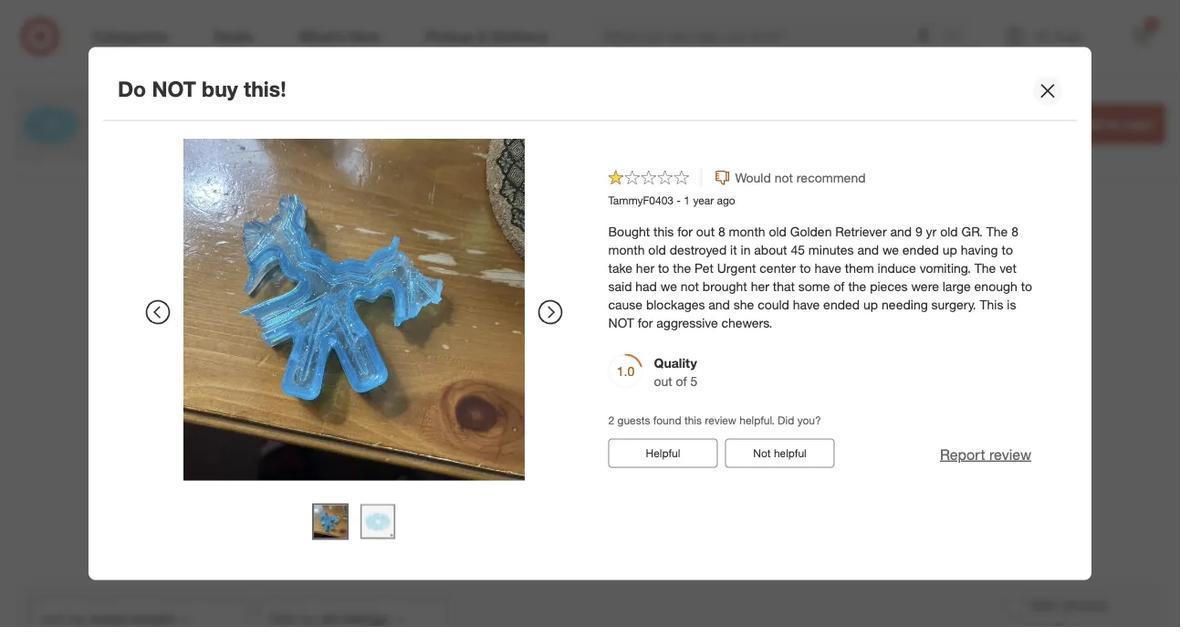 Task type: describe. For each thing, give the bounding box(es) containing it.
wondershop™
[[327, 112, 422, 130]]

in
[[741, 242, 751, 258]]

quality out of 5 inside do not buy this! dialog
[[654, 355, 698, 389]]

blockages
[[646, 296, 705, 312]]

value out of 5
[[704, 249, 748, 283]]

to right enough
[[1021, 278, 1032, 294]]

toy
[[135, 112, 158, 130]]

needing
[[882, 296, 928, 312]]

47
[[555, 116, 567, 129]]

not helpful button
[[725, 439, 835, 468]]

would not recommend
[[735, 169, 866, 185]]

it
[[730, 242, 737, 258]]

0 horizontal spatial quality out of 5
[[430, 249, 474, 283]]

recommend up retriever at the top of the page
[[802, 166, 885, 184]]

stars for 5 stars
[[286, 116, 310, 129]]

snowflake
[[241, 112, 312, 130]]

vomiting.
[[920, 260, 971, 276]]

with
[[1030, 597, 1059, 615]]

search button
[[936, 16, 980, 60]]

helpful
[[646, 447, 680, 460]]

tammyf0403
[[608, 193, 674, 207]]

- inside do not buy this! dialog
[[677, 193, 681, 207]]

with photos
[[1030, 597, 1109, 615]]

1 horizontal spatial for
[[677, 223, 693, 239]]

0 vertical spatial up
[[943, 242, 957, 258]]

that
[[773, 278, 795, 294]]

0 vertical spatial review
[[705, 413, 737, 427]]

2 for 2 stars
[[277, 167, 283, 181]]

2 stars
[[277, 167, 310, 181]]

1 horizontal spatial -
[[317, 112, 322, 130]]

1 vertical spatial have
[[793, 296, 820, 312]]

blue
[[206, 112, 237, 130]]

add to cart
[[1075, 115, 1154, 133]]

quality inside do not buy this! dialog
[[654, 355, 697, 371]]

0 vertical spatial the
[[986, 223, 1008, 239]]

wondershop
[[159, 89, 243, 107]]

aggressive
[[657, 315, 718, 331]]

this!
[[244, 76, 286, 102]]

1 inside do not buy this! dialog
[[684, 193, 690, 207]]

tammyf0403 - 1 year ago
[[608, 193, 735, 207]]

had
[[636, 278, 657, 294]]

guest review image 4 of 7, zoom in image
[[526, 368, 640, 482]]

about
[[754, 242, 787, 258]]

5 stars
[[277, 116, 310, 129]]

brought
[[703, 278, 747, 294]]

yr
[[926, 223, 937, 239]]

$5.00
[[921, 106, 952, 122]]

cart
[[1125, 115, 1154, 133]]

destroyed
[[670, 242, 727, 258]]

golden
[[790, 223, 832, 239]]

bought
[[608, 223, 650, 239]]

could
[[758, 296, 789, 312]]

review images
[[528, 325, 652, 346]]

images
[[592, 325, 652, 346]]

at
[[271, 139, 282, 155]]

review inside button
[[989, 446, 1031, 463]]

not
[[753, 447, 771, 460]]

90 star ratings
[[612, 186, 693, 202]]

1 vertical spatial her
[[751, 278, 769, 294]]

having
[[961, 242, 998, 258]]

bought this for out 8 month old golden retriever and 9 yr old gr. the 8 month old destroyed it in about 45 minutes and we ended up having to take her to the pet urgent center to have them induce vomiting. the vet said had we not brought her that some of the pieces were large enough to cause blockages and she could have ended up needing surgery. this is not for aggressive chewers.
[[608, 223, 1032, 331]]

center
[[760, 260, 796, 276]]

is
[[1007, 296, 1016, 312]]

minutes
[[809, 242, 854, 258]]

them
[[845, 260, 874, 276]]

surgery.
[[932, 296, 976, 312]]

recommend inside do not buy this! dialog
[[797, 169, 866, 185]]

47 %
[[555, 116, 577, 129]]

were
[[911, 278, 939, 294]]

2 guests found this review helpful. did you?
[[608, 413, 821, 427]]

1 horizontal spatial and
[[857, 242, 879, 258]]

1 vertical spatial this
[[684, 413, 702, 427]]

said
[[608, 278, 632, 294]]

9 link
[[1122, 16, 1162, 57]]

out inside bought this for out 8 month old golden retriever and 9 yr old gr. the 8 month old destroyed it in about 45 minutes and we ended up having to take her to the pet urgent center to have them induce vomiting. the vet said had we not brought her that some of the pieces were large enough to cause blockages and she could have ended up needing surgery. this is not for aggressive chewers.
[[696, 223, 715, 239]]

0 horizontal spatial we
[[661, 278, 677, 294]]

1 vertical spatial guest review image 1 of 2, full size image
[[312, 503, 348, 540]]

pieces
[[870, 278, 908, 294]]

this
[[980, 296, 1004, 312]]

helpful.
[[740, 413, 775, 427]]

1 8 from the left
[[718, 223, 725, 239]]

0 vertical spatial guest review image 1 of 2, full size image
[[183, 139, 525, 480]]

chewers.
[[722, 315, 773, 331]]

would
[[735, 169, 771, 185]]

1 star
[[279, 184, 307, 198]]

1 horizontal spatial we
[[883, 242, 899, 258]]

0 horizontal spatial 1
[[279, 184, 285, 198]]

do not buy this!
[[118, 76, 286, 102]]

% for 47
[[567, 116, 577, 129]]

guest review image 1 of 7, zoom in image
[[140, 368, 254, 482]]

stars for 3 stars
[[286, 150, 310, 164]]

4
[[277, 133, 283, 147]]

0 vertical spatial ended
[[903, 242, 939, 258]]

guest review image 2 of 2, full size image
[[359, 503, 396, 540]]

2 horizontal spatial old
[[940, 223, 958, 239]]

0 vertical spatial not
[[775, 169, 793, 185]]

report
[[940, 446, 985, 463]]

she
[[734, 296, 754, 312]]

gr.
[[962, 223, 983, 239]]

guest review image 3 of 7, zoom in image
[[397, 368, 511, 482]]



Task type: locate. For each thing, give the bounding box(es) containing it.
0 vertical spatial %
[[567, 116, 577, 129]]

and down retriever at the top of the page
[[857, 242, 879, 258]]

90 for 90 star ratings
[[612, 186, 626, 202]]

for up destroyed
[[677, 223, 693, 239]]

star for 1
[[288, 184, 307, 198]]

1 horizontal spatial star
[[630, 186, 651, 202]]

report review button
[[940, 444, 1031, 465]]

to up vet
[[1002, 242, 1013, 258]]

guest review image 1 of 2, full size image
[[183, 139, 525, 480], [312, 503, 348, 540]]

0 vertical spatial her
[[636, 260, 655, 276]]

% left 3.6
[[567, 116, 577, 129]]

8 up value at right top
[[718, 223, 725, 239]]

month down bought
[[608, 242, 645, 258]]

1 horizontal spatial 1
[[684, 193, 690, 207]]

star for 90
[[630, 186, 651, 202]]

0 vertical spatial quality out of 5
[[430, 249, 474, 283]]

do
[[118, 76, 146, 102]]

only
[[240, 139, 267, 155]]

guests
[[617, 413, 650, 427]]

review right 'report'
[[989, 446, 1031, 463]]

up up vomiting.
[[943, 242, 957, 258]]

to inside button
[[1107, 115, 1121, 133]]

5 inside do not buy this! dialog
[[691, 373, 698, 389]]

pet
[[695, 260, 714, 276]]

guest review image 2 of 7, zoom in image
[[268, 368, 382, 482]]

0 vertical spatial the
[[673, 260, 691, 276]]

0 horizontal spatial month
[[608, 242, 645, 258]]

1 vertical spatial 90
[[612, 186, 626, 202]]

some
[[798, 278, 830, 294]]

8
[[718, 223, 725, 239], [1011, 223, 1019, 239]]

all
[[141, 89, 155, 107]]

1 horizontal spatial 8
[[1011, 223, 1019, 239]]

1 horizontal spatial month
[[729, 223, 765, 239]]

1 vertical spatial we
[[661, 278, 677, 294]]

2 for 2 guests found this review helpful. did you?
[[608, 413, 614, 427]]

her
[[636, 260, 655, 276], [751, 278, 769, 294]]

0 vertical spatial this
[[654, 223, 674, 239]]

only at
[[240, 139, 282, 155]]

this right found
[[684, 413, 702, 427]]

1 left year
[[684, 193, 690, 207]]

stars for 2 stars
[[286, 167, 310, 181]]

report review
[[940, 446, 1031, 463]]

take
[[608, 260, 632, 276]]

1 horizontal spatial not
[[608, 315, 634, 331]]

you?
[[797, 413, 821, 427]]

ago
[[717, 193, 735, 207]]

old up about
[[769, 223, 787, 239]]

quality
[[430, 249, 474, 265], [654, 355, 697, 371]]

out of 5
[[567, 267, 611, 283]]

not down the cause
[[608, 315, 634, 331]]

2 down 3 at left
[[277, 167, 283, 181]]

found
[[653, 413, 681, 427]]

1 vertical spatial the
[[848, 278, 866, 294]]

of
[[452, 267, 463, 283], [589, 267, 600, 283], [726, 267, 737, 283], [834, 278, 845, 294], [676, 373, 687, 389]]

28 % would recommend
[[722, 166, 885, 184]]

3.6
[[627, 115, 678, 160]]

stars down 3 stars
[[286, 167, 310, 181]]

0 vertical spatial quality
[[430, 249, 474, 265]]

0 horizontal spatial quality
[[430, 249, 474, 265]]

90 up bought
[[612, 186, 626, 202]]

9
[[1149, 19, 1154, 30], [915, 223, 923, 239]]

1 vertical spatial not
[[608, 315, 634, 331]]

recommend
[[802, 166, 885, 184], [797, 169, 866, 185]]

3 stars from the top
[[286, 150, 310, 164]]

0 vertical spatial and
[[890, 223, 912, 239]]

we up blockages
[[661, 278, 677, 294]]

shop
[[102, 89, 137, 107]]

1 horizontal spatial 2
[[608, 413, 614, 427]]

add
[[1075, 115, 1103, 133]]

1 vertical spatial 9
[[915, 223, 923, 239]]

0 horizontal spatial the
[[673, 260, 691, 276]]

2 left guests
[[608, 413, 614, 427]]

old down bought
[[648, 242, 666, 258]]

0 horizontal spatial for
[[638, 315, 653, 331]]

zoomed image element
[[127, 136, 581, 551]]

stars up 4 stars
[[286, 116, 310, 129]]

do not buy this! dialog
[[89, 47, 1092, 580]]

1 vertical spatial ended
[[823, 296, 860, 312]]

1 vertical spatial the
[[975, 260, 996, 276]]

stars up 3 stars
[[286, 133, 310, 147]]

0 horizontal spatial 2
[[277, 167, 283, 181]]

1 horizontal spatial her
[[751, 278, 769, 294]]

for down the cause
[[638, 315, 653, 331]]

the down them
[[848, 278, 866, 294]]

0 horizontal spatial 9
[[915, 223, 923, 239]]

0 vertical spatial for
[[677, 223, 693, 239]]

guest review image 6 of 7, zoom in image
[[783, 368, 897, 482]]

not inside bought this for out 8 month old golden retriever and 9 yr old gr. the 8 month old destroyed it in about 45 minutes and we ended up having to take her to the pet urgent center to have them induce vomiting. the vet said had we not brought her that some of the pieces were large enough to cause blockages and she could have ended up needing surgery. this is not for aggressive chewers.
[[608, 315, 634, 331]]

1 horizontal spatial this
[[684, 413, 702, 427]]

3 stars
[[277, 150, 310, 164]]

year
[[693, 193, 714, 207]]

her up had on the right of the page
[[636, 260, 655, 276]]

not up "tpr"
[[152, 76, 196, 102]]

image of dog toy - tpr blue snowflake - wondershop™ image
[[15, 88, 88, 161]]

0 horizontal spatial this
[[654, 223, 674, 239]]

4 stars
[[277, 133, 310, 147]]

1 vertical spatial %
[[738, 166, 752, 184]]

8 up vet
[[1011, 223, 1019, 239]]

% for 28
[[738, 166, 752, 184]]

up down pieces
[[863, 296, 878, 312]]

1 horizontal spatial 90
[[612, 186, 626, 202]]

would
[[756, 166, 798, 184]]

of inside value out of 5
[[726, 267, 737, 283]]

1 vertical spatial and
[[857, 242, 879, 258]]

0 horizontal spatial %
[[567, 116, 577, 129]]

have down minutes
[[815, 260, 841, 276]]

45
[[791, 242, 805, 258]]

helpful
[[774, 447, 807, 460]]

dog
[[102, 112, 131, 130]]

guest review image 5 of 7, zoom in image
[[654, 368, 769, 482]]

1 stars from the top
[[286, 116, 310, 129]]

not helpful
[[753, 447, 807, 460]]

to down 45
[[800, 260, 811, 276]]

1 vertical spatial up
[[863, 296, 878, 312]]

month
[[729, 223, 765, 239], [608, 242, 645, 258]]

to right add
[[1107, 115, 1121, 133]]

-
[[162, 112, 168, 130], [317, 112, 322, 130], [677, 193, 681, 207]]

2 stars from the top
[[286, 133, 310, 147]]

0 vertical spatial month
[[729, 223, 765, 239]]

search
[[936, 29, 980, 47]]

- right 5 stars
[[317, 112, 322, 130]]

to
[[1107, 115, 1121, 133], [1002, 242, 1013, 258], [658, 260, 669, 276], [800, 260, 811, 276], [1021, 278, 1032, 294]]

the down the having
[[975, 260, 996, 276]]

1 horizontal spatial quality out of 5
[[654, 355, 698, 389]]

induce
[[878, 260, 916, 276]]

2 vertical spatial and
[[709, 296, 730, 312]]

1 horizontal spatial old
[[769, 223, 787, 239]]

0 horizontal spatial 8
[[718, 223, 725, 239]]

the left pet
[[673, 260, 691, 276]]

1 vertical spatial quality out of 5
[[654, 355, 698, 389]]

1 vertical spatial quality
[[654, 355, 697, 371]]

90 for 90
[[188, 139, 202, 155]]

ended down the some at the right of the page
[[823, 296, 860, 312]]

recommend up golden
[[797, 169, 866, 185]]

2 horizontal spatial and
[[890, 223, 912, 239]]

1 horizontal spatial the
[[848, 278, 866, 294]]

buy
[[202, 76, 238, 102]]

90 inside "link"
[[188, 139, 202, 155]]

not down pet
[[681, 278, 699, 294]]

not right would
[[775, 169, 793, 185]]

vet
[[1000, 260, 1017, 276]]

ended down yr
[[903, 242, 939, 258]]

out inside value out of 5
[[704, 267, 723, 283]]

0 horizontal spatial up
[[863, 296, 878, 312]]

this down tammyf0403 - 1 year ago
[[654, 223, 674, 239]]

of inside bought this for out 8 month old golden retriever and 9 yr old gr. the 8 month old destroyed it in about 45 minutes and we ended up having to take her to the pet urgent center to have them induce vomiting. the vet said had we not brought her that some of the pieces were large enough to cause blockages and she could have ended up needing surgery. this is not for aggressive chewers.
[[834, 278, 845, 294]]

value
[[704, 249, 737, 265]]

and left yr
[[890, 223, 912, 239]]

enough
[[974, 278, 1018, 294]]

2
[[277, 167, 283, 181], [608, 413, 614, 427]]

5 inside value out of 5
[[741, 267, 748, 283]]

star down 2 stars
[[288, 184, 307, 198]]

we up induce
[[883, 242, 899, 258]]

0 vertical spatial not
[[152, 76, 196, 102]]

0 vertical spatial 9
[[1149, 19, 1154, 30]]

old right yr
[[940, 223, 958, 239]]

1 horizontal spatial up
[[943, 242, 957, 258]]

1 vertical spatial for
[[638, 315, 653, 331]]

0 horizontal spatial 90
[[188, 139, 202, 155]]

stars down 4 stars
[[286, 150, 310, 164]]

review left helpful.
[[705, 413, 737, 427]]

large
[[943, 278, 971, 294]]

1 horizontal spatial ended
[[903, 242, 939, 258]]

her up could
[[751, 278, 769, 294]]

the right gr.
[[986, 223, 1008, 239]]

1 horizontal spatial quality
[[654, 355, 697, 371]]

did
[[778, 413, 794, 427]]

2 horizontal spatial -
[[677, 193, 681, 207]]

2 8 from the left
[[1011, 223, 1019, 239]]

0 horizontal spatial ended
[[823, 296, 860, 312]]

we
[[883, 242, 899, 258], [661, 278, 677, 294]]

% left would
[[738, 166, 752, 184]]

- left year
[[677, 193, 681, 207]]

urgent
[[717, 260, 756, 276]]

1 horizontal spatial not
[[775, 169, 793, 185]]

tpr
[[172, 112, 201, 130]]

ratings
[[655, 186, 693, 202]]

0 vertical spatial we
[[883, 242, 899, 258]]

0 horizontal spatial star
[[288, 184, 307, 198]]

2 inside do not buy this! dialog
[[608, 413, 614, 427]]

to up blockages
[[658, 260, 669, 276]]

month up in at right top
[[729, 223, 765, 239]]

0 horizontal spatial her
[[636, 260, 655, 276]]

90 down "tpr"
[[188, 139, 202, 155]]

star left ratings
[[630, 186, 651, 202]]

have
[[815, 260, 841, 276], [793, 296, 820, 312]]

1 vertical spatial not
[[681, 278, 699, 294]]

Verified purchases checkbox
[[1005, 621, 1023, 627]]

0 vertical spatial 2
[[277, 167, 283, 181]]

0 horizontal spatial old
[[648, 242, 666, 258]]

28
[[722, 166, 738, 184]]

0 horizontal spatial not
[[152, 76, 196, 102]]

stars
[[286, 116, 310, 129], [286, 133, 310, 147], [286, 150, 310, 164], [286, 167, 310, 181]]

1
[[279, 184, 285, 198], [684, 193, 690, 207]]

ended
[[903, 242, 939, 258], [823, 296, 860, 312]]

4 stars from the top
[[286, 167, 310, 181]]

retriever
[[835, 223, 887, 239]]

1 down 2 stars
[[279, 184, 285, 198]]

1 vertical spatial month
[[608, 242, 645, 258]]

What can we help you find? suggestions appear below search field
[[592, 16, 949, 57]]

not
[[152, 76, 196, 102], [608, 315, 634, 331]]

- right toy in the top of the page
[[162, 112, 168, 130]]

star
[[288, 184, 307, 198], [630, 186, 651, 202]]

this inside bought this for out 8 month old golden retriever and 9 yr old gr. the 8 month old destroyed it in about 45 minutes and we ended up having to take her to the pet urgent center to have them induce vomiting. the vet said had we not brought her that some of the pieces were large enough to cause blockages and she could have ended up needing surgery. this is not for aggressive chewers.
[[654, 223, 674, 239]]

cause
[[608, 296, 643, 312]]

up
[[943, 242, 957, 258], [863, 296, 878, 312]]

1 horizontal spatial 9
[[1149, 19, 1154, 30]]

the
[[986, 223, 1008, 239], [975, 260, 996, 276]]

0 vertical spatial have
[[815, 260, 841, 276]]

1 horizontal spatial review
[[989, 446, 1031, 463]]

review
[[705, 413, 737, 427], [989, 446, 1031, 463]]

9 inside bought this for out 8 month old golden retriever and 9 yr old gr. the 8 month old destroyed it in about 45 minutes and we ended up having to take her to the pet urgent center to have them induce vomiting. the vet said had we not brought her that some of the pieces were large enough to cause blockages and she could have ended up needing surgery. this is not for aggressive chewers.
[[915, 223, 923, 239]]

review
[[528, 325, 588, 346]]

stars for 4 stars
[[286, 133, 310, 147]]

90 link
[[102, 138, 220, 156]]

not inside bought this for out 8 month old golden retriever and 9 yr old gr. the 8 month old destroyed it in about 45 minutes and we ended up having to take her to the pet urgent center to have them induce vomiting. the vet said had we not brought her that some of the pieces were large enough to cause blockages and she could have ended up needing surgery. this is not for aggressive chewers.
[[681, 278, 699, 294]]

and down brought
[[709, 296, 730, 312]]

have down the some at the right of the page
[[793, 296, 820, 312]]

0 horizontal spatial -
[[162, 112, 168, 130]]

With photos checkbox
[[1005, 597, 1023, 615]]

1 vertical spatial review
[[989, 446, 1031, 463]]

add to cart button
[[1064, 104, 1166, 144]]

0 horizontal spatial not
[[681, 278, 699, 294]]

0 horizontal spatial and
[[709, 296, 730, 312]]

the
[[673, 260, 691, 276], [848, 278, 866, 294]]

for
[[677, 223, 693, 239], [638, 315, 653, 331]]

0 vertical spatial 90
[[188, 139, 202, 155]]

1 horizontal spatial %
[[738, 166, 752, 184]]

1 vertical spatial 2
[[608, 413, 614, 427]]

3
[[277, 150, 283, 164]]

0 horizontal spatial review
[[705, 413, 737, 427]]

photos
[[1063, 597, 1109, 615]]



Task type: vqa. For each thing, say whether or not it's contained in the screenshot.
the rightmost the star
yes



